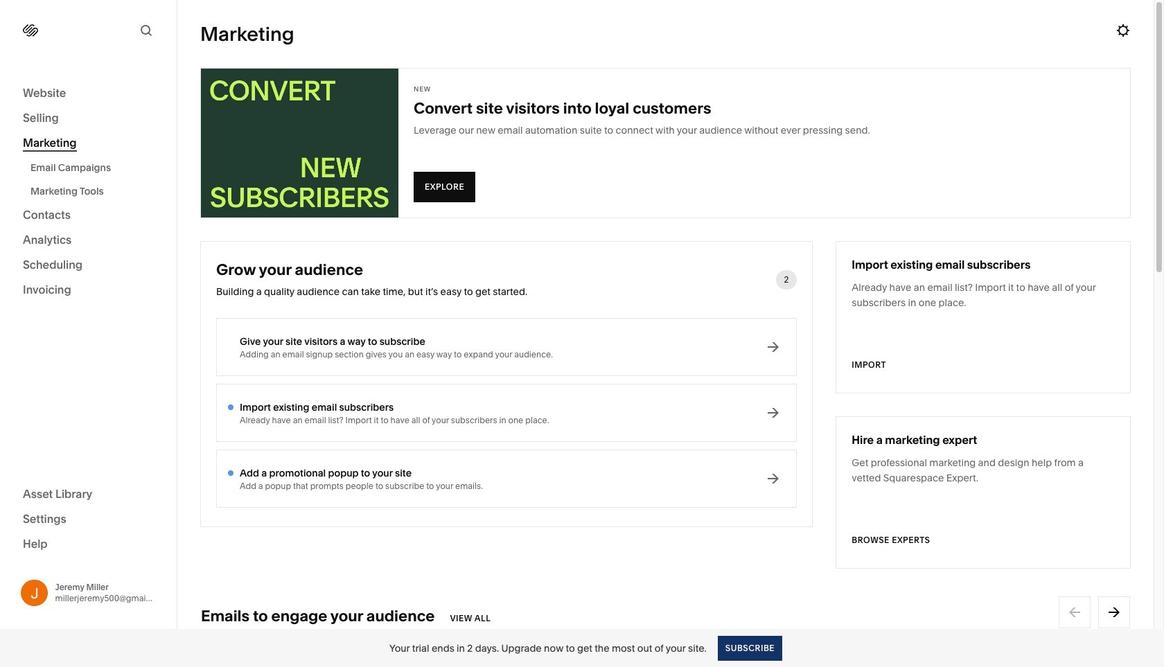 Task type: locate. For each thing, give the bounding box(es) containing it.
search image
[[139, 23, 154, 38]]



Task type: vqa. For each thing, say whether or not it's contained in the screenshot.
live, on the top of the page
no



Task type: describe. For each thing, give the bounding box(es) containing it.
logo squarespace image
[[23, 23, 38, 38]]



